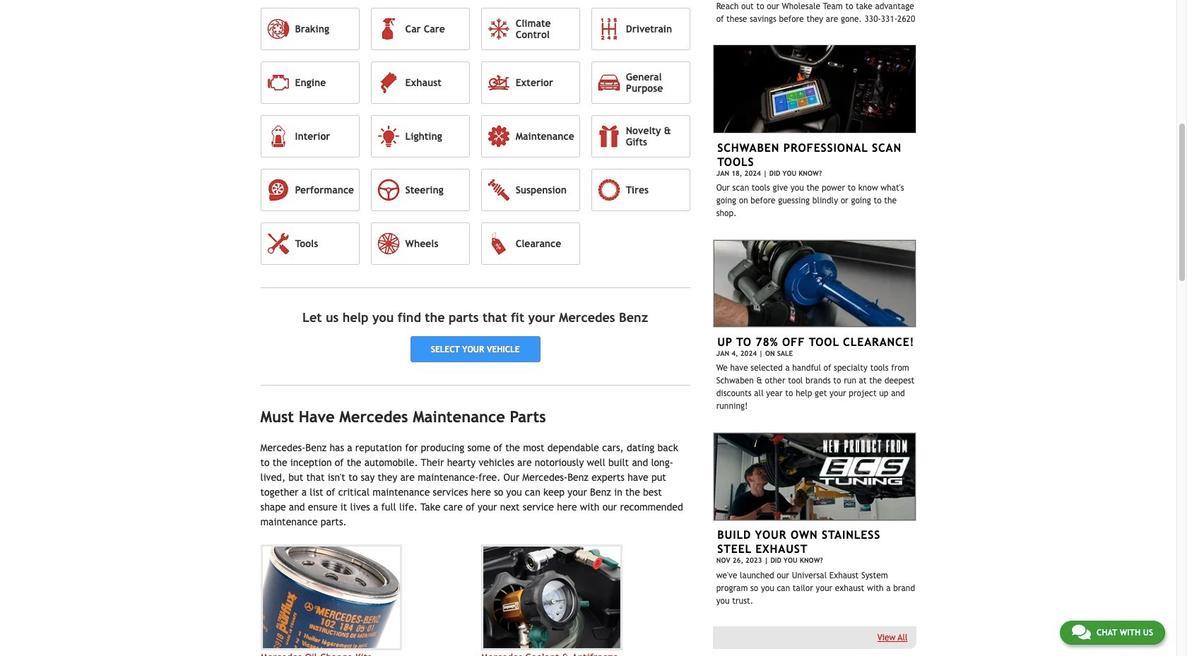 Task type: describe. For each thing, give the bounding box(es) containing it.
mercedes benz coolant & antifreeze image
[[481, 545, 623, 651]]

schwaben professional scan tools image
[[713, 45, 917, 134]]



Task type: vqa. For each thing, say whether or not it's contained in the screenshot.
BUILD YOUR OWN STAINLESS STEEL EXHAUST Image
yes



Task type: locate. For each thing, give the bounding box(es) containing it.
mercedes benz oil change kits image
[[261, 545, 402, 651]]

build your own stainless steel exhaust image
[[713, 433, 917, 522]]

up to 78% off tool clearance! image
[[713, 239, 917, 328]]

comments image
[[1072, 624, 1092, 641]]



